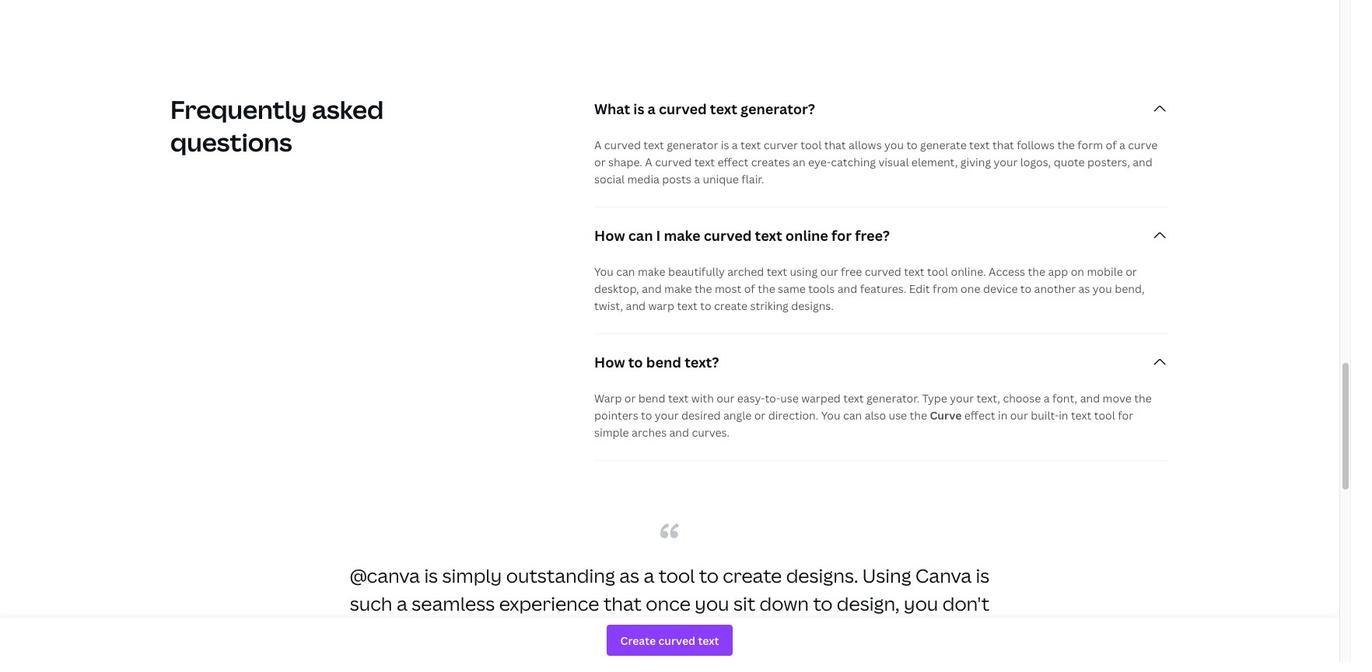 Task type: describe. For each thing, give the bounding box(es) containing it.
a inside dropdown button
[[648, 100, 656, 118]]

up.
[[509, 619, 537, 645]]

designs. inside you can make beautifully arched text using our free curved text tool online. access the app on mobile or desktop, and make the most of the same tools and features. edit from one device to another as you bend, twist, and warp text to create striking designs.
[[791, 299, 834, 314]]

2 in from the left
[[1059, 408, 1069, 423]]

you up 'canva.' at the right of page
[[904, 591, 939, 617]]

@canva
[[350, 563, 420, 589]]

as inside @canva is simply outstanding as a tool to create designs. using canva is such a seamless experience that once you sit down to design, you don't feel like getting up. it's addictive and useful. keep going canva. i use canva every day – i couldn't do my job without it. the ability to st
[[619, 563, 640, 589]]

logos,
[[1021, 155, 1051, 170]]

experience
[[499, 591, 599, 617]]

couldn't
[[542, 647, 617, 663]]

online.
[[951, 265, 986, 279]]

useful.
[[697, 619, 758, 645]]

and down 'free' at the right top of the page
[[838, 282, 858, 296]]

the down beautifully on the top of page
[[695, 282, 712, 296]]

and inside a curved text generator is a text curver tool that allows you to generate text that follows the form of a curve or shape. a curved text effect creates an eye-catching visual element, giving your logos, quote posters, and social media posts a unique flair.
[[1133, 155, 1153, 170]]

keep
[[762, 619, 807, 645]]

pointers
[[594, 408, 638, 423]]

ability
[[847, 647, 904, 663]]

of inside a curved text generator is a text curver tool that allows you to generate text that follows the form of a curve or shape. a curved text effect creates an eye-catching visual element, giving your logos, quote posters, and social media posts a unique flair.
[[1106, 138, 1117, 152]]

curver
[[764, 138, 798, 152]]

to right device
[[1021, 282, 1032, 296]]

flair.
[[742, 172, 764, 187]]

how for how to bend text?
[[594, 353, 625, 372]]

0 horizontal spatial use
[[780, 391, 799, 406]]

outstanding
[[506, 563, 615, 589]]

of inside you can make beautifully arched text using our free curved text tool online. access the app on mobile or desktop, and make the most of the same tools and features. edit from one device to another as you bend, twist, and warp text to create striking designs.
[[744, 282, 755, 296]]

our inside effect in our built-in text tool for simple arches and curves.
[[1010, 408, 1028, 423]]

follows
[[1017, 138, 1055, 152]]

also
[[865, 408, 886, 423]]

generate
[[920, 138, 967, 152]]

free
[[841, 265, 862, 279]]

design,
[[837, 591, 900, 617]]

bend,
[[1115, 282, 1145, 296]]

or inside you can make beautifully arched text using our free curved text tool online. access the app on mobile or desktop, and make the most of the same tools and features. edit from one device to another as you bend, twist, and warp text to create striking designs.
[[1126, 265, 1137, 279]]

arches
[[632, 426, 667, 440]]

it's
[[541, 619, 566, 645]]

the right "move"
[[1134, 391, 1152, 406]]

1 horizontal spatial that
[[824, 138, 846, 152]]

can for make
[[616, 265, 635, 279]]

twist,
[[594, 299, 623, 314]]

a inside warp or bend text with our easy-to-use warped text generator. type your text, choose a font, and move the pointers to your desired angle or direction. you can also use the
[[1044, 391, 1050, 406]]

curved inside dropdown button
[[704, 226, 752, 245]]

such
[[350, 591, 392, 617]]

can inside warp or bend text with our easy-to-use warped text generator. type your text, choose a font, and move the pointers to your desired angle or direction. you can also use the
[[843, 408, 862, 423]]

arched
[[728, 265, 764, 279]]

a left curve
[[1119, 138, 1126, 152]]

is up don't
[[976, 563, 990, 589]]

using
[[863, 563, 912, 589]]

easy-
[[737, 391, 765, 406]]

i inside dropdown button
[[656, 226, 661, 245]]

warp
[[648, 299, 675, 314]]

simply
[[442, 563, 502, 589]]

device
[[983, 282, 1018, 296]]

unique
[[703, 172, 739, 187]]

allows
[[849, 138, 882, 152]]

text up creates
[[741, 138, 761, 152]]

job
[[682, 647, 711, 663]]

font,
[[1052, 391, 1078, 406]]

generator
[[667, 138, 718, 152]]

a curved text generator is a text curver tool that allows you to generate text that follows the form of a curve or shape. a curved text effect creates an eye-catching visual element, giving your logos, quote posters, and social media posts a unique flair.
[[594, 138, 1158, 187]]

create inside @canva is simply outstanding as a tool to create designs. using canva is such a seamless experience that once you sit down to design, you don't feel like getting up. it's addictive and useful. keep going canva. i use canva every day – i couldn't do my job without it. the ability to st
[[723, 563, 782, 589]]

like
[[409, 619, 438, 645]]

what is a curved text generator? button
[[594, 81, 1169, 137]]

desktop,
[[594, 282, 639, 296]]

striking
[[750, 299, 789, 314]]

generator?
[[741, 100, 815, 118]]

generator.
[[867, 391, 920, 406]]

shape.
[[608, 155, 643, 170]]

and down desktop,
[[626, 299, 646, 314]]

that inside @canva is simply outstanding as a tool to create designs. using canva is such a seamless experience that once you sit down to design, you don't feel like getting up. it's addictive and useful. keep going canva. i use canva every day – i couldn't do my job without it. the ability to st
[[604, 591, 642, 617]]

element,
[[912, 155, 958, 170]]

to inside warp or bend text with our easy-to-use warped text generator. type your text, choose a font, and move the pointers to your desired angle or direction. you can also use the
[[641, 408, 652, 423]]

warp or bend text with our easy-to-use warped text generator. type your text, choose a font, and move the pointers to your desired angle or direction. you can also use the
[[594, 391, 1152, 423]]

form
[[1078, 138, 1103, 152]]

the inside a curved text generator is a text curver tool that allows you to generate text that follows the form of a curve or shape. a curved text effect creates an eye-catching visual element, giving your logos, quote posters, and social media posts a unique flair.
[[1058, 138, 1075, 152]]

text left with
[[668, 391, 689, 406]]

to up 'going'
[[813, 591, 833, 617]]

how for how can i make curved text online for free?
[[594, 226, 625, 245]]

1 in from the left
[[998, 408, 1008, 423]]

same
[[778, 282, 806, 296]]

curved up the shape.
[[604, 138, 641, 152]]

a up once
[[644, 563, 655, 589]]

down
[[760, 591, 809, 617]]

do
[[621, 647, 645, 663]]

effect inside a curved text generator is a text curver tool that allows you to generate text that follows the form of a curve or shape. a curved text effect creates an eye-catching visual element, giving your logos, quote posters, and social media posts a unique flair.
[[718, 155, 749, 170]]

1 horizontal spatial canva
[[916, 563, 972, 589]]

type
[[922, 391, 947, 406]]

canva.
[[863, 619, 924, 645]]

tools
[[809, 282, 835, 296]]

app
[[1048, 265, 1068, 279]]

move
[[1103, 391, 1132, 406]]

warp
[[594, 391, 622, 406]]

text inside dropdown button
[[755, 226, 782, 245]]

choose
[[1003, 391, 1041, 406]]

text up giving
[[969, 138, 990, 152]]

1 vertical spatial a
[[645, 155, 653, 170]]

curve
[[930, 408, 962, 423]]

simple
[[594, 426, 629, 440]]

and inside effect in our built-in text tool for simple arches and curves.
[[669, 426, 689, 440]]

tool inside @canva is simply outstanding as a tool to create designs. using canva is such a seamless experience that once you sit down to design, you don't feel like getting up. it's addictive and useful. keep going canva. i use canva every day – i couldn't do my job without it. the ability to st
[[659, 563, 695, 589]]

to-
[[765, 391, 780, 406]]

frequently asked questions
[[170, 93, 384, 159]]

tool inside you can make beautifully arched text using our free curved text tool online. access the app on mobile or desktop, and make the most of the same tools and features. edit from one device to another as you bend, twist, and warp text to create striking designs.
[[927, 265, 948, 279]]

text inside dropdown button
[[710, 100, 737, 118]]

angle
[[723, 408, 752, 423]]

how can i make curved text online for free? button
[[594, 208, 1169, 264]]

what is a curved text generator?
[[594, 100, 815, 118]]

text?
[[685, 353, 719, 372]]

it.
[[788, 647, 806, 663]]

0 horizontal spatial your
[[655, 408, 679, 423]]

what
[[594, 100, 630, 118]]

to up useful.
[[699, 563, 719, 589]]

you inside you can make beautifully arched text using our free curved text tool online. access the app on mobile or desktop, and make the most of the same tools and features. edit from one device to another as you bend, twist, and warp text to create striking designs.
[[1093, 282, 1112, 296]]

you up useful.
[[695, 591, 729, 617]]

1 vertical spatial make
[[638, 265, 666, 279]]

text up edit
[[904, 265, 925, 279]]

warped
[[801, 391, 841, 406]]

visual
[[879, 155, 909, 170]]

a right such
[[397, 591, 408, 617]]

to inside a curved text generator is a text curver tool that allows you to generate text that follows the form of a curve or shape. a curved text effect creates an eye-catching visual element, giving your logos, quote posters, and social media posts a unique flair.
[[907, 138, 918, 152]]

make inside dropdown button
[[664, 226, 701, 245]]

edit
[[909, 282, 930, 296]]

2 vertical spatial i
[[533, 647, 538, 663]]

built-
[[1031, 408, 1059, 423]]

addictive
[[571, 619, 655, 645]]



Task type: vqa. For each thing, say whether or not it's contained in the screenshot.
the topmost SEE ALL 'button'
no



Task type: locate. For each thing, give the bounding box(es) containing it.
or down easy-
[[754, 408, 766, 423]]

our inside warp or bend text with our easy-to-use warped text generator. type your text, choose a font, and move the pointers to your desired angle or direction. you can also use the
[[717, 391, 735, 406]]

use down don't
[[937, 619, 969, 645]]

or up social
[[594, 155, 606, 170]]

to inside dropdown button
[[628, 353, 643, 372]]

you
[[594, 265, 614, 279], [821, 408, 841, 423]]

bend left "text?"
[[646, 353, 682, 372]]

to up pointers
[[628, 353, 643, 372]]

that left the follows
[[993, 138, 1014, 152]]

curved up features.
[[865, 265, 902, 279]]

2 how from the top
[[594, 353, 625, 372]]

text right 'warp'
[[677, 299, 698, 314]]

use inside @canva is simply outstanding as a tool to create designs. using canva is such a seamless experience that once you sit down to design, you don't feel like getting up. it's addictive and useful. keep going canva. i use canva every day – i couldn't do my job without it. the ability to st
[[937, 619, 969, 645]]

is
[[634, 100, 644, 118], [721, 138, 729, 152], [424, 563, 438, 589], [976, 563, 990, 589]]

tool down "move"
[[1094, 408, 1115, 423]]

posts
[[662, 172, 691, 187]]

0 horizontal spatial you
[[594, 265, 614, 279]]

once
[[646, 591, 691, 617]]

from
[[933, 282, 958, 296]]

text left online
[[755, 226, 782, 245]]

you inside you can make beautifully arched text using our free curved text tool online. access the app on mobile or desktop, and make the most of the same tools and features. edit from one device to another as you bend, twist, and warp text to create striking designs.
[[594, 265, 614, 279]]

can inside you can make beautifully arched text using our free curved text tool online. access the app on mobile or desktop, and make the most of the same tools and features. edit from one device to another as you bend, twist, and warp text to create striking designs.
[[616, 265, 635, 279]]

your inside a curved text generator is a text curver tool that allows you to generate text that follows the form of a curve or shape. a curved text effect creates an eye-catching visual element, giving your logos, quote posters, and social media posts a unique flair.
[[994, 155, 1018, 170]]

text inside effect in our built-in text tool for simple arches and curves.
[[1071, 408, 1092, 423]]

designs. down tools
[[791, 299, 834, 314]]

0 horizontal spatial of
[[744, 282, 755, 296]]

to down beautifully on the top of page
[[700, 299, 712, 314]]

to up visual
[[907, 138, 918, 152]]

our inside you can make beautifully arched text using our free curved text tool online. access the app on mobile or desktop, and make the most of the same tools and features. edit from one device to another as you bend, twist, and warp text to create striking designs.
[[820, 265, 838, 279]]

quote
[[1054, 155, 1085, 170]]

a
[[648, 100, 656, 118], [732, 138, 738, 152], [1119, 138, 1126, 152], [694, 172, 700, 187], [1044, 391, 1050, 406], [644, 563, 655, 589], [397, 591, 408, 617]]

creates
[[751, 155, 790, 170]]

that up addictive
[[604, 591, 642, 617]]

0 vertical spatial you
[[594, 265, 614, 279]]

and down desired
[[669, 426, 689, 440]]

1 horizontal spatial you
[[821, 408, 841, 423]]

one
[[961, 282, 981, 296]]

0 horizontal spatial as
[[619, 563, 640, 589]]

getting
[[442, 619, 505, 645]]

your
[[994, 155, 1018, 170], [950, 391, 974, 406], [655, 408, 679, 423]]

how inside dropdown button
[[594, 353, 625, 372]]

is right the generator
[[721, 138, 729, 152]]

–
[[518, 647, 529, 663]]

for for tool
[[1118, 408, 1134, 423]]

1 vertical spatial canva
[[363, 647, 420, 663]]

2 horizontal spatial that
[[993, 138, 1014, 152]]

1 horizontal spatial in
[[1059, 408, 1069, 423]]

0 horizontal spatial that
[[604, 591, 642, 617]]

tool up once
[[659, 563, 695, 589]]

0 vertical spatial your
[[994, 155, 1018, 170]]

curved up arched
[[704, 226, 752, 245]]

how inside dropdown button
[[594, 226, 625, 245]]

1 vertical spatial create
[[723, 563, 782, 589]]

bend inside dropdown button
[[646, 353, 682, 372]]

can
[[628, 226, 653, 245], [616, 265, 635, 279], [843, 408, 862, 423]]

how up desktop,
[[594, 226, 625, 245]]

0 vertical spatial as
[[1079, 282, 1090, 296]]

tool up from
[[927, 265, 948, 279]]

of down arched
[[744, 282, 755, 296]]

can left also
[[843, 408, 862, 423]]

or up pointers
[[625, 391, 636, 406]]

our up tools
[[820, 265, 838, 279]]

asked
[[312, 93, 384, 126]]

with
[[691, 391, 714, 406]]

the
[[1058, 138, 1075, 152], [1028, 265, 1046, 279], [695, 282, 712, 296], [758, 282, 775, 296], [1134, 391, 1152, 406], [910, 408, 927, 423]]

to up arches at the bottom left
[[641, 408, 652, 423]]

effect in our built-in text tool for simple arches and curves.
[[594, 408, 1134, 440]]

1 vertical spatial how
[[594, 353, 625, 372]]

on
[[1071, 265, 1085, 279]]

0 horizontal spatial canva
[[363, 647, 420, 663]]

effect down text, in the bottom of the page
[[965, 408, 995, 423]]

you inside a curved text generator is a text curver tool that allows you to generate text that follows the form of a curve or shape. a curved text effect creates an eye-catching visual element, giving your logos, quote posters, and social media posts a unique flair.
[[885, 138, 904, 152]]

text up the generator
[[710, 100, 737, 118]]

0 vertical spatial create
[[714, 299, 748, 314]]

tool up eye-
[[801, 138, 822, 152]]

a up built-
[[1044, 391, 1050, 406]]

tool inside effect in our built-in text tool for simple arches and curves.
[[1094, 408, 1115, 423]]

create inside you can make beautifully arched text using our free curved text tool online. access the app on mobile or desktop, and make the most of the same tools and features. edit from one device to another as you bend, twist, and warp text to create striking designs.
[[714, 299, 748, 314]]

for for online
[[832, 226, 852, 245]]

or
[[594, 155, 606, 170], [1126, 265, 1137, 279], [625, 391, 636, 406], [754, 408, 766, 423]]

0 horizontal spatial a
[[594, 138, 602, 152]]

canva down feel
[[363, 647, 420, 663]]

tool inside a curved text generator is a text curver tool that allows you to generate text that follows the form of a curve or shape. a curved text effect creates an eye-catching visual element, giving your logos, quote posters, and social media posts a unique flair.
[[801, 138, 822, 152]]

for inside effect in our built-in text tool for simple arches and curves.
[[1118, 408, 1134, 423]]

bend up arches at the bottom left
[[639, 391, 666, 406]]

0 vertical spatial our
[[820, 265, 838, 279]]

1 vertical spatial of
[[744, 282, 755, 296]]

1 vertical spatial can
[[616, 265, 635, 279]]

1 vertical spatial your
[[950, 391, 974, 406]]

in
[[998, 408, 1008, 423], [1059, 408, 1069, 423]]

our up angle at right
[[717, 391, 735, 406]]

social
[[594, 172, 625, 187]]

can up desktop,
[[616, 265, 635, 279]]

make
[[664, 226, 701, 245], [638, 265, 666, 279], [664, 282, 692, 296]]

a right posts
[[694, 172, 700, 187]]

beautifully
[[668, 265, 725, 279]]

1 horizontal spatial use
[[889, 408, 907, 423]]

@canva is simply outstanding as a tool to create designs. using canva is such a seamless experience that once you sit down to design, you don't feel like getting up. it's addictive and useful. keep going canva. i use canva every day – i couldn't do my job without it. the ability to st
[[350, 563, 990, 663]]

of up posters,
[[1106, 138, 1117, 152]]

text up same
[[767, 265, 787, 279]]

0 vertical spatial bend
[[646, 353, 682, 372]]

1 horizontal spatial effect
[[965, 408, 995, 423]]

text up media
[[644, 138, 664, 152]]

how to bend text?
[[594, 353, 719, 372]]

0 horizontal spatial in
[[998, 408, 1008, 423]]

our down choose
[[1010, 408, 1028, 423]]

curved up posts
[[655, 155, 692, 170]]

use down generator. at the right bottom of page
[[889, 408, 907, 423]]

giving
[[961, 155, 991, 170]]

tool
[[801, 138, 822, 152], [927, 265, 948, 279], [1094, 408, 1115, 423], [659, 563, 695, 589]]

0 horizontal spatial i
[[533, 647, 538, 663]]

to down 'canva.' at the right of page
[[908, 647, 927, 663]]

as inside you can make beautifully arched text using our free curved text tool online. access the app on mobile or desktop, and make the most of the same tools and features. edit from one device to another as you bend, twist, and warp text to create striking designs.
[[1079, 282, 1090, 296]]

free?
[[855, 226, 890, 245]]

going
[[811, 619, 859, 645]]

designs.
[[791, 299, 834, 314], [786, 563, 858, 589]]

or up bend,
[[1126, 265, 1137, 279]]

the left app
[[1028, 265, 1046, 279]]

your up arches at the bottom left
[[655, 408, 679, 423]]

1 horizontal spatial of
[[1106, 138, 1117, 152]]

my
[[649, 647, 678, 663]]

0 horizontal spatial for
[[832, 226, 852, 245]]

you up desktop,
[[594, 265, 614, 279]]

or inside a curved text generator is a text curver tool that allows you to generate text that follows the form of a curve or shape. a curved text effect creates an eye-catching visual element, giving your logos, quote posters, and social media posts a unique flair.
[[594, 155, 606, 170]]

and inside warp or bend text with our easy-to-use warped text generator. type your text, choose a font, and move the pointers to your desired angle or direction. you can also use the
[[1080, 391, 1100, 406]]

a up media
[[645, 155, 653, 170]]

for inside the how can i make curved text online for free? dropdown button
[[832, 226, 852, 245]]

feel
[[371, 619, 405, 645]]

curved
[[659, 100, 707, 118], [604, 138, 641, 152], [655, 155, 692, 170], [704, 226, 752, 245], [865, 265, 902, 279]]

and up 'warp'
[[642, 282, 662, 296]]

1 horizontal spatial a
[[645, 155, 653, 170]]

is inside dropdown button
[[634, 100, 644, 118]]

1 vertical spatial i
[[928, 619, 933, 645]]

2 vertical spatial our
[[1010, 408, 1028, 423]]

that
[[824, 138, 846, 152], [993, 138, 1014, 152], [604, 591, 642, 617]]

2 horizontal spatial your
[[994, 155, 1018, 170]]

bend
[[646, 353, 682, 372], [639, 391, 666, 406]]

you
[[885, 138, 904, 152], [1093, 282, 1112, 296], [695, 591, 729, 617], [904, 591, 939, 617]]

as down on
[[1079, 282, 1090, 296]]

the up striking
[[758, 282, 775, 296]]

0 vertical spatial make
[[664, 226, 701, 245]]

mobile
[[1087, 265, 1123, 279]]

create up 'sit'
[[723, 563, 782, 589]]

to
[[907, 138, 918, 152], [1021, 282, 1032, 296], [700, 299, 712, 314], [628, 353, 643, 372], [641, 408, 652, 423], [699, 563, 719, 589], [813, 591, 833, 617], [908, 647, 927, 663]]

that up eye-
[[824, 138, 846, 152]]

1 vertical spatial for
[[1118, 408, 1134, 423]]

i right –
[[533, 647, 538, 663]]

as up addictive
[[619, 563, 640, 589]]

and
[[1133, 155, 1153, 170], [642, 282, 662, 296], [838, 282, 858, 296], [626, 299, 646, 314], [1080, 391, 1100, 406], [669, 426, 689, 440], [659, 619, 693, 645]]

0 vertical spatial designs.
[[791, 299, 834, 314]]

features.
[[860, 282, 907, 296]]

and down curve
[[1133, 155, 1153, 170]]

your right giving
[[994, 155, 1018, 170]]

can inside dropdown button
[[628, 226, 653, 245]]

of
[[1106, 138, 1117, 152], [744, 282, 755, 296]]

2 vertical spatial your
[[655, 408, 679, 423]]

2 horizontal spatial i
[[928, 619, 933, 645]]

1 horizontal spatial for
[[1118, 408, 1134, 423]]

1 vertical spatial you
[[821, 408, 841, 423]]

1 vertical spatial use
[[889, 408, 907, 423]]

curve
[[1128, 138, 1158, 152]]

text down font,
[[1071, 408, 1092, 423]]

1 vertical spatial effect
[[965, 408, 995, 423]]

0 vertical spatial effect
[[718, 155, 749, 170]]

you can make beautifully arched text using our free curved text tool online. access the app on mobile or desktop, and make the most of the same tools and features. edit from one device to another as you bend, twist, and warp text to create striking designs.
[[594, 265, 1145, 314]]

how to bend text? button
[[594, 335, 1169, 391]]

you inside warp or bend text with our easy-to-use warped text generator. type your text, choose a font, and move the pointers to your desired angle or direction. you can also use the
[[821, 408, 841, 423]]

using
[[790, 265, 818, 279]]

without
[[715, 647, 784, 663]]

in down text, in the bottom of the page
[[998, 408, 1008, 423]]

for down "move"
[[1118, 408, 1134, 423]]

and inside @canva is simply outstanding as a tool to create designs. using canva is such a seamless experience that once you sit down to design, you don't feel like getting up. it's addictive and useful. keep going canva. i use canva every day – i couldn't do my job without it. the ability to st
[[659, 619, 693, 645]]

catching
[[831, 155, 876, 170]]

curved up the generator
[[659, 100, 707, 118]]

0 vertical spatial a
[[594, 138, 602, 152]]

0 horizontal spatial our
[[717, 391, 735, 406]]

0 vertical spatial i
[[656, 226, 661, 245]]

curved inside you can make beautifully arched text using our free curved text tool online. access the app on mobile or desktop, and make the most of the same tools and features. edit from one device to another as you bend, twist, and warp text to create striking designs.
[[865, 265, 902, 279]]

curved inside dropdown button
[[659, 100, 707, 118]]

is inside a curved text generator is a text curver tool that allows you to generate text that follows the form of a curve or shape. a curved text effect creates an eye-catching visual element, giving your logos, quote posters, and social media posts a unique flair.
[[721, 138, 729, 152]]

a right what
[[648, 100, 656, 118]]

most
[[715, 282, 742, 296]]

1 horizontal spatial our
[[820, 265, 838, 279]]

1 horizontal spatial as
[[1079, 282, 1090, 296]]

designs. up down
[[786, 563, 858, 589]]

canva
[[916, 563, 972, 589], [363, 647, 420, 663]]

how
[[594, 226, 625, 245], [594, 353, 625, 372]]

i down media
[[656, 226, 661, 245]]

sit
[[734, 591, 755, 617]]

is up seamless
[[424, 563, 438, 589]]

designs. inside @canva is simply outstanding as a tool to create designs. using canva is such a seamless experience that once you sit down to design, you don't feel like getting up. it's addictive and useful. keep going canva. i use canva every day – i couldn't do my job without it. the ability to st
[[786, 563, 858, 589]]

can for i
[[628, 226, 653, 245]]

desired
[[682, 408, 721, 423]]

quotation mark image
[[660, 524, 679, 539]]

i right 'canva.' at the right of page
[[928, 619, 933, 645]]

0 vertical spatial use
[[780, 391, 799, 406]]

2 horizontal spatial use
[[937, 619, 969, 645]]

seamless
[[412, 591, 495, 617]]

questions
[[170, 125, 292, 159]]

and up "my"
[[659, 619, 693, 645]]

another
[[1034, 282, 1076, 296]]

i
[[656, 226, 661, 245], [928, 619, 933, 645], [533, 647, 538, 663]]

1 horizontal spatial your
[[950, 391, 974, 406]]

frequently
[[170, 93, 307, 126]]

the
[[810, 647, 843, 663]]

1 how from the top
[[594, 226, 625, 245]]

you down mobile
[[1093, 282, 1112, 296]]

bend for or
[[639, 391, 666, 406]]

a up unique at the top right of page
[[732, 138, 738, 152]]

1 vertical spatial bend
[[639, 391, 666, 406]]

text down the generator
[[694, 155, 715, 170]]

effect inside effect in our built-in text tool for simple arches and curves.
[[965, 408, 995, 423]]

you up visual
[[885, 138, 904, 152]]

a up social
[[594, 138, 602, 152]]

2 vertical spatial make
[[664, 282, 692, 296]]

curves.
[[692, 426, 730, 440]]

access
[[989, 265, 1025, 279]]

how up warp
[[594, 353, 625, 372]]

effect up unique at the top right of page
[[718, 155, 749, 170]]

0 vertical spatial canva
[[916, 563, 972, 589]]

text up effect in our built-in text tool for simple arches and curves.
[[843, 391, 864, 406]]

2 horizontal spatial our
[[1010, 408, 1028, 423]]

1 vertical spatial designs.
[[786, 563, 858, 589]]

bend inside warp or bend text with our easy-to-use warped text generator. type your text, choose a font, and move the pointers to your desired angle or direction. you can also use the
[[639, 391, 666, 406]]

1 horizontal spatial i
[[656, 226, 661, 245]]

the down type
[[910, 408, 927, 423]]

0 vertical spatial for
[[832, 226, 852, 245]]

create down most
[[714, 299, 748, 314]]

you down warped
[[821, 408, 841, 423]]

text,
[[977, 391, 1000, 406]]

1 vertical spatial as
[[619, 563, 640, 589]]

bend for to
[[646, 353, 682, 372]]

media
[[627, 172, 660, 187]]

1 vertical spatial our
[[717, 391, 735, 406]]

2 vertical spatial can
[[843, 408, 862, 423]]

0 vertical spatial can
[[628, 226, 653, 245]]

the up quote on the top right
[[1058, 138, 1075, 152]]

for left free?
[[832, 226, 852, 245]]

your up curve at the bottom right of page
[[950, 391, 974, 406]]

every
[[424, 647, 476, 663]]

0 vertical spatial how
[[594, 226, 625, 245]]

can down media
[[628, 226, 653, 245]]

0 vertical spatial of
[[1106, 138, 1117, 152]]

and right font,
[[1080, 391, 1100, 406]]

is right what
[[634, 100, 644, 118]]

use up direction.
[[780, 391, 799, 406]]

0 horizontal spatial effect
[[718, 155, 749, 170]]

2 vertical spatial use
[[937, 619, 969, 645]]



